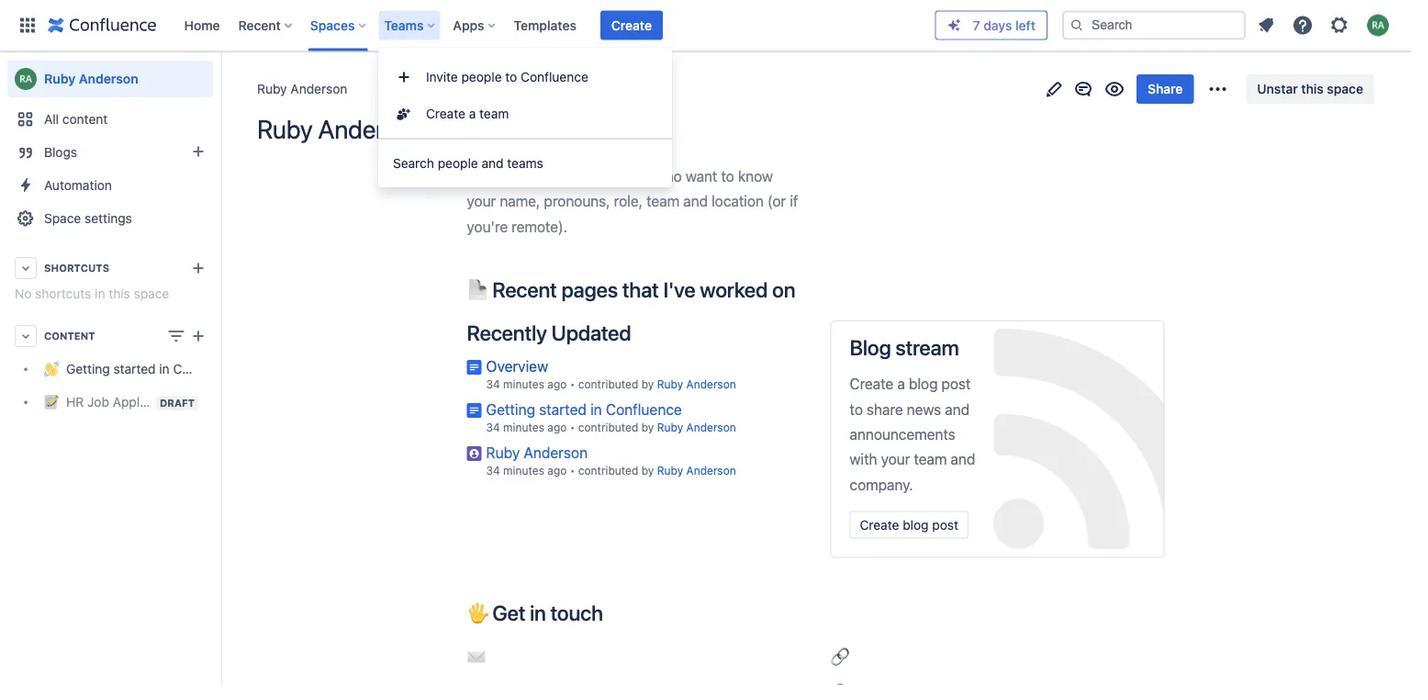 Task type: vqa. For each thing, say whether or not it's contained in the screenshot.
third 34
yes



Task type: locate. For each thing, give the bounding box(es) containing it.
in down overview 34 minutes ago • contributed by ruby anderson
[[591, 400, 602, 418]]

appswitcher icon image
[[17, 14, 39, 36]]

ruby anderson up content
[[44, 71, 138, 86]]

2 • from the top
[[570, 421, 575, 434]]

people for invite
[[462, 69, 502, 85]]

1 vertical spatial a
[[898, 375, 906, 393]]

start watching image
[[1104, 78, 1126, 100]]

settings icon image
[[1329, 14, 1351, 36]]

this down shortcuts dropdown button in the left of the page
[[109, 286, 130, 301]]

1 vertical spatial getting started in confluence link
[[486, 400, 682, 418]]

confluence up create a team button
[[521, 69, 589, 85]]

0 vertical spatial minutes
[[504, 378, 545, 391]]

in down change view icon
[[159, 361, 170, 377]]

1 horizontal spatial your
[[547, 167, 576, 185]]

this inside button
[[1302, 81, 1324, 96]]

say hello to your colleagues who want to know your name, pronouns, role, team and location (or if you're remote).
[[467, 167, 802, 235]]

contributed down getting started in confluence 34 minutes ago • contributed by ruby anderson
[[579, 464, 639, 477]]

recent inside recent dropdown button
[[238, 17, 281, 33]]

1 vertical spatial confluence
[[173, 361, 241, 377]]

getting down overview link
[[486, 400, 536, 418]]

team inside create a blog post to share news and announcements with your team and company.
[[914, 451, 948, 468]]

create for create a team
[[426, 106, 466, 121]]

ruby anderson link inside 'space' element
[[7, 61, 213, 97]]

group containing invite people to confluence
[[378, 53, 672, 138]]

0 horizontal spatial a
[[469, 106, 476, 121]]

to right hello
[[530, 167, 543, 185]]

1 vertical spatial space
[[134, 286, 169, 301]]

confluence for getting started in confluence 34 minutes ago • contributed by ruby anderson
[[606, 400, 682, 418]]

space
[[44, 211, 81, 226]]

2 horizontal spatial confluence
[[606, 400, 682, 418]]

1 contributed from the top
[[579, 378, 639, 391]]

shortcuts
[[35, 286, 91, 301]]

hr job applicant - isaac
[[66, 394, 213, 409]]

1 ago from the top
[[548, 378, 567, 391]]

home link
[[179, 11, 226, 40]]

2 vertical spatial contributed
[[579, 464, 639, 477]]

group
[[378, 53, 672, 138]]

1 horizontal spatial team
[[647, 192, 680, 210]]

1 vertical spatial started
[[539, 400, 587, 418]]

people inside button
[[438, 156, 478, 171]]

getting started in confluence link up "hr job applicant - isaac"
[[7, 353, 241, 386]]

ruby down getting started in confluence 34 minutes ago • contributed by ruby anderson
[[658, 464, 684, 477]]

people inside button
[[462, 69, 502, 85]]

in down shortcuts dropdown button in the left of the page
[[95, 286, 105, 301]]

2 vertical spatial your
[[882, 451, 911, 468]]

post
[[942, 375, 971, 393], [933, 517, 959, 532]]

✉️
[[467, 648, 486, 665]]

by up ruby anderson 34 minutes ago • contributed by ruby anderson
[[642, 421, 654, 434]]

getting started in confluence link down overview 34 minutes ago • contributed by ruby anderson
[[486, 400, 682, 418]]

a inside button
[[469, 106, 476, 121]]

a up share
[[898, 375, 906, 393]]

1 horizontal spatial space
[[1328, 81, 1364, 96]]

started inside 'space' element
[[113, 361, 156, 377]]

news
[[907, 400, 942, 418]]

share
[[1148, 81, 1184, 96]]

2 horizontal spatial your
[[882, 451, 911, 468]]

create blog post
[[860, 517, 959, 532]]

confluence down create a page image
[[173, 361, 241, 377]]

space
[[1328, 81, 1364, 96], [134, 286, 169, 301]]

days
[[984, 17, 1013, 33]]

copy image
[[794, 278, 816, 300], [602, 601, 624, 623]]

want
[[686, 167, 718, 185]]

1 horizontal spatial a
[[898, 375, 906, 393]]

0 horizontal spatial getting
[[66, 361, 110, 377]]

1 horizontal spatial started
[[539, 400, 587, 418]]

copy image for 📄 recent pages that i've worked on
[[794, 278, 816, 300]]

2 vertical spatial team
[[914, 451, 948, 468]]

more actions image
[[1207, 78, 1230, 100]]

1 horizontal spatial confluence
[[521, 69, 589, 85]]

confluence for invite people to confluence
[[521, 69, 589, 85]]

and right news on the bottom right
[[946, 400, 970, 418]]

space inside 'space' element
[[134, 286, 169, 301]]

ago inside getting started in confluence 34 minutes ago • contributed by ruby anderson
[[548, 421, 567, 434]]

1 vertical spatial this
[[109, 286, 130, 301]]

tree containing getting started in confluence
[[7, 353, 241, 419]]

create inside global element
[[612, 17, 652, 33]]

people for search
[[438, 156, 478, 171]]

add shortcut image
[[187, 257, 209, 279]]

1 vertical spatial post
[[933, 517, 959, 532]]

say
[[467, 167, 491, 185]]

getting
[[66, 361, 110, 377], [486, 400, 536, 418]]

ruby right create a blog icon at the top left of page
[[257, 114, 313, 144]]

to right want in the top of the page
[[722, 167, 735, 185]]

in right get
[[530, 600, 546, 625]]

on
[[773, 277, 796, 302]]

2 vertical spatial minutes
[[504, 464, 545, 477]]

your profile and preferences image
[[1368, 14, 1390, 36]]

create
[[612, 17, 652, 33], [426, 106, 466, 121], [850, 375, 894, 393], [860, 517, 900, 532]]

by inside getting started in confluence 34 minutes ago • contributed by ruby anderson
[[642, 421, 654, 434]]

copy image for 🖐 get in touch
[[602, 601, 624, 623]]

0 vertical spatial a
[[469, 106, 476, 121]]

0 vertical spatial this
[[1302, 81, 1324, 96]]

in for 🖐 get in touch
[[530, 600, 546, 625]]

team down invite people to confluence
[[480, 106, 509, 121]]

ruby down overview link
[[486, 444, 520, 461]]

blog
[[909, 375, 938, 393], [903, 517, 929, 532]]

anderson inside getting started in confluence 34 minutes ago • contributed by ruby anderson
[[687, 421, 737, 434]]

0 horizontal spatial recent
[[238, 17, 281, 33]]

0 horizontal spatial started
[[113, 361, 156, 377]]

confluence image
[[48, 14, 157, 36], [48, 14, 157, 36]]

blogs link
[[7, 136, 213, 169]]

people right search
[[438, 156, 478, 171]]

34
[[486, 378, 500, 391], [486, 421, 500, 434], [486, 464, 500, 477]]

team inside button
[[480, 106, 509, 121]]

0 horizontal spatial this
[[109, 286, 130, 301]]

to inside create a blog post to share news and announcements with your team and company.
[[850, 400, 863, 418]]

contributed inside ruby anderson 34 minutes ago • contributed by ruby anderson
[[579, 464, 639, 477]]

2 vertical spatial ago
[[548, 464, 567, 477]]

confluence inside getting started in confluence 34 minutes ago • contributed by ruby anderson
[[606, 400, 682, 418]]

ago down overview link
[[548, 378, 567, 391]]

create up share
[[850, 375, 894, 393]]

automation
[[44, 178, 112, 193]]

overview 34 minutes ago • contributed by ruby anderson
[[486, 357, 737, 391]]

0 horizontal spatial confluence
[[173, 361, 241, 377]]

ruby anderson link
[[7, 61, 213, 97], [257, 80, 348, 98], [658, 378, 737, 391], [658, 421, 737, 434], [486, 444, 588, 461], [658, 464, 737, 477]]

people
[[462, 69, 502, 85], [438, 156, 478, 171]]

0 horizontal spatial space
[[134, 286, 169, 301]]

2 minutes from the top
[[504, 421, 545, 434]]

if
[[790, 192, 799, 210]]

your down "say"
[[467, 192, 496, 210]]

0 vertical spatial getting
[[66, 361, 110, 377]]

confluence
[[521, 69, 589, 85], [173, 361, 241, 377], [606, 400, 682, 418]]

people up create a team
[[462, 69, 502, 85]]

0 vertical spatial contributed
[[579, 378, 639, 391]]

0 vertical spatial 34
[[486, 378, 500, 391]]

0 vertical spatial your
[[547, 167, 576, 185]]

ago up ruby anderson 34 minutes ago • contributed by ruby anderson
[[548, 421, 567, 434]]

7 days left
[[973, 17, 1036, 33]]

1 vertical spatial •
[[570, 421, 575, 434]]

1 vertical spatial 34
[[486, 421, 500, 434]]

contributed up ruby anderson 34 minutes ago • contributed by ruby anderson
[[579, 421, 639, 434]]

ruby inside overview 34 minutes ago • contributed by ruby anderson
[[658, 378, 684, 391]]

2 ago from the top
[[548, 421, 567, 434]]

ruby up all
[[44, 71, 75, 86]]

your
[[547, 167, 576, 185], [467, 192, 496, 210], [882, 451, 911, 468]]

• up ruby anderson 34 minutes ago • contributed by ruby anderson
[[570, 421, 575, 434]]

0 vertical spatial post
[[942, 375, 971, 393]]

minutes
[[504, 378, 545, 391], [504, 421, 545, 434], [504, 464, 545, 477]]

create a blog image
[[187, 141, 209, 163]]

by
[[642, 378, 654, 391], [642, 421, 654, 434], [642, 464, 654, 477]]

3 by from the top
[[642, 464, 654, 477]]

help icon image
[[1293, 14, 1315, 36]]

contributed up getting started in confluence 34 minutes ago • contributed by ruby anderson
[[579, 378, 639, 391]]

create down the company.
[[860, 517, 900, 532]]

getting for getting started in confluence
[[66, 361, 110, 377]]

your up pronouns,
[[547, 167, 576, 185]]

1 vertical spatial blog
[[903, 517, 929, 532]]

ago inside overview 34 minutes ago • contributed by ruby anderson
[[548, 378, 567, 391]]

this inside 'space' element
[[109, 286, 130, 301]]

ruby up getting started in confluence 34 minutes ago • contributed by ruby anderson
[[658, 378, 684, 391]]

0 vertical spatial confluence
[[521, 69, 589, 85]]

ago down getting started in confluence 34 minutes ago • contributed by ruby anderson
[[548, 464, 567, 477]]

in for getting started in confluence 34 minutes ago • contributed by ruby anderson
[[591, 400, 602, 418]]

all content link
[[7, 103, 213, 136]]

0 horizontal spatial team
[[480, 106, 509, 121]]

1 vertical spatial people
[[438, 156, 478, 171]]

to
[[506, 69, 517, 85], [530, 167, 543, 185], [722, 167, 735, 185], [850, 400, 863, 418]]

•
[[570, 378, 575, 391], [570, 421, 575, 434], [570, 464, 575, 477]]

3 34 from the top
[[486, 464, 500, 477]]

1 horizontal spatial getting
[[486, 400, 536, 418]]

by up getting started in confluence 34 minutes ago • contributed by ruby anderson
[[642, 378, 654, 391]]

2 by from the top
[[642, 421, 654, 434]]

0 vertical spatial blog
[[909, 375, 938, 393]]

0 vertical spatial recent
[[238, 17, 281, 33]]

banner containing home
[[0, 0, 1412, 51]]

a inside create a blog post to share news and announcements with your team and company.
[[898, 375, 906, 393]]

started for getting started in confluence
[[113, 361, 156, 377]]

team down 'who'
[[647, 192, 680, 210]]

3 ago from the top
[[548, 464, 567, 477]]

minutes inside overview 34 minutes ago • contributed by ruby anderson
[[504, 378, 545, 391]]

left
[[1016, 17, 1036, 33]]

and left teams
[[482, 156, 504, 171]]

blogs
[[44, 145, 77, 160]]

2 vertical spatial •
[[570, 464, 575, 477]]

change view image
[[165, 325, 187, 347]]

1 vertical spatial team
[[647, 192, 680, 210]]

0 vertical spatial started
[[113, 361, 156, 377]]

ruby anderson
[[44, 71, 138, 86], [257, 81, 348, 96], [257, 114, 423, 144]]

0 vertical spatial getting started in confluence link
[[7, 353, 241, 386]]

1 • from the top
[[570, 378, 575, 391]]

this
[[1302, 81, 1324, 96], [109, 286, 130, 301]]

create down invite
[[426, 106, 466, 121]]

1 by from the top
[[642, 378, 654, 391]]

space element
[[0, 51, 241, 685]]

• inside ruby anderson 34 minutes ago • contributed by ruby anderson
[[570, 464, 575, 477]]

team down announcements
[[914, 451, 948, 468]]

0 vertical spatial copy image
[[794, 278, 816, 300]]

this right unstar
[[1302, 81, 1324, 96]]

1 vertical spatial getting
[[486, 400, 536, 418]]

a
[[469, 106, 476, 121], [898, 375, 906, 393]]

1 vertical spatial ago
[[548, 421, 567, 434]]

1 vertical spatial recent
[[493, 277, 557, 302]]

space down shortcuts dropdown button in the left of the page
[[134, 286, 169, 301]]

blog stream
[[850, 335, 960, 360]]

by down getting started in confluence 34 minutes ago • contributed by ruby anderson
[[642, 464, 654, 477]]

tree
[[7, 353, 241, 419]]

space settings link
[[7, 202, 213, 235]]

to left share
[[850, 400, 863, 418]]

0 horizontal spatial copy image
[[602, 601, 624, 623]]

and
[[482, 156, 504, 171], [684, 192, 708, 210], [946, 400, 970, 418], [951, 451, 976, 468]]

2 vertical spatial 34
[[486, 464, 500, 477]]

2 vertical spatial confluence
[[606, 400, 682, 418]]

create a team
[[426, 106, 509, 121]]

started inside getting started in confluence 34 minutes ago • contributed by ruby anderson
[[539, 400, 587, 418]]

recent up recently
[[493, 277, 557, 302]]

content button
[[7, 320, 213, 353]]

2 34 from the top
[[486, 421, 500, 434]]

recent right "home"
[[238, 17, 281, 33]]

no
[[15, 286, 32, 301]]

1 minutes from the top
[[504, 378, 545, 391]]

confluence down overview 34 minutes ago • contributed by ruby anderson
[[606, 400, 682, 418]]

1 vertical spatial minutes
[[504, 421, 545, 434]]

anderson
[[79, 71, 138, 86], [291, 81, 348, 96], [318, 114, 423, 144], [687, 378, 737, 391], [687, 421, 737, 434], [524, 444, 588, 461], [687, 464, 737, 477]]

invite people to confluence button
[[378, 59, 672, 96]]

0 vertical spatial space
[[1328, 81, 1364, 96]]

0 horizontal spatial your
[[467, 192, 496, 210]]

in inside getting started in confluence 34 minutes ago • contributed by ruby anderson
[[591, 400, 602, 418]]

0 vertical spatial •
[[570, 378, 575, 391]]

1 34 from the top
[[486, 378, 500, 391]]

ago
[[548, 378, 567, 391], [548, 421, 567, 434], [548, 464, 567, 477]]

2 horizontal spatial team
[[914, 451, 948, 468]]

-
[[172, 394, 178, 409]]

confluence for getting started in confluence
[[173, 361, 241, 377]]

space down settings icon
[[1328, 81, 1364, 96]]

no shortcuts in this space
[[15, 286, 169, 301]]

getting up job
[[66, 361, 110, 377]]

to up create a team button
[[506, 69, 517, 85]]

blog down the company.
[[903, 517, 929, 532]]

1 vertical spatial by
[[642, 421, 654, 434]]

invite people to confluence
[[426, 69, 589, 85]]

1 horizontal spatial this
[[1302, 81, 1324, 96]]

started up "hr job applicant - isaac"
[[113, 361, 156, 377]]

34 inside overview 34 minutes ago • contributed by ruby anderson
[[486, 378, 500, 391]]

space settings
[[44, 211, 132, 226]]

ruby inside 'space' element
[[44, 71, 75, 86]]

create right 'templates'
[[612, 17, 652, 33]]

ruby anderson down spaces
[[257, 81, 348, 96]]

ruby anderson up search
[[257, 114, 423, 144]]

automation link
[[7, 169, 213, 202]]

ruby up ruby anderson 34 minutes ago • contributed by ruby anderson
[[658, 421, 684, 434]]

confluence inside getting started in confluence link
[[173, 361, 241, 377]]

0 vertical spatial people
[[462, 69, 502, 85]]

0 horizontal spatial getting started in confluence link
[[7, 353, 241, 386]]

0 vertical spatial by
[[642, 378, 654, 391]]

all content
[[44, 112, 108, 127]]

in for no shortcuts in this space
[[95, 286, 105, 301]]

recently updated
[[467, 321, 632, 345]]

1 vertical spatial contributed
[[579, 421, 639, 434]]

unstar
[[1258, 81, 1299, 96]]

your down announcements
[[882, 451, 911, 468]]

create inside create a blog post to share news and announcements with your team and company.
[[850, 375, 894, 393]]

blog up news on the bottom right
[[909, 375, 938, 393]]

banner
[[0, 0, 1412, 51]]

shortcuts
[[44, 262, 109, 274]]

started down overview 34 minutes ago • contributed by ruby anderson
[[539, 400, 587, 418]]

1 horizontal spatial copy image
[[794, 278, 816, 300]]

a up the search people and teams
[[469, 106, 476, 121]]

ruby anderson inside 'space' element
[[44, 71, 138, 86]]

by inside ruby anderson 34 minutes ago • contributed by ruby anderson
[[642, 464, 654, 477]]

3 contributed from the top
[[579, 464, 639, 477]]

getting started in confluence
[[66, 361, 241, 377]]

• down getting started in confluence 34 minutes ago • contributed by ruby anderson
[[570, 464, 575, 477]]

2 contributed from the top
[[579, 421, 639, 434]]

anderson inside overview 34 minutes ago • contributed by ruby anderson
[[687, 378, 737, 391]]

job
[[87, 394, 109, 409]]

isaac
[[182, 394, 213, 409]]

0 vertical spatial ago
[[548, 378, 567, 391]]

getting inside getting started in confluence link
[[66, 361, 110, 377]]

contributed inside overview 34 minutes ago • contributed by ruby anderson
[[579, 378, 639, 391]]

2 vertical spatial by
[[642, 464, 654, 477]]

1 vertical spatial copy image
[[602, 601, 624, 623]]

• up getting started in confluence 34 minutes ago • contributed by ruby anderson
[[570, 378, 575, 391]]

confluence inside invite people to confluence button
[[521, 69, 589, 85]]

0 vertical spatial team
[[480, 106, 509, 121]]

and down want in the top of the page
[[684, 192, 708, 210]]

1 horizontal spatial getting started in confluence link
[[486, 400, 682, 418]]

3 • from the top
[[570, 464, 575, 477]]

• inside overview 34 minutes ago • contributed by ruby anderson
[[570, 378, 575, 391]]

getting inside getting started in confluence 34 minutes ago • contributed by ruby anderson
[[486, 400, 536, 418]]

3 minutes from the top
[[504, 464, 545, 477]]

minutes inside getting started in confluence 34 minutes ago • contributed by ruby anderson
[[504, 421, 545, 434]]

by inside overview 34 minutes ago • contributed by ruby anderson
[[642, 378, 654, 391]]



Task type: describe. For each thing, give the bounding box(es) containing it.
content
[[44, 330, 95, 342]]

7
[[973, 17, 981, 33]]

teams
[[507, 156, 544, 171]]

settings
[[85, 211, 132, 226]]

started for getting started in confluence 34 minutes ago • contributed by ruby anderson
[[539, 400, 587, 418]]

you're
[[467, 218, 508, 235]]

tree inside 'space' element
[[7, 353, 241, 419]]

applicant
[[113, 394, 169, 409]]

search image
[[1070, 18, 1085, 33]]

teams button
[[379, 11, 442, 40]]

getting started in confluence 34 minutes ago • contributed by ruby anderson
[[486, 400, 737, 434]]

🔗
[[831, 648, 849, 665]]

and down announcements
[[951, 451, 976, 468]]

i've
[[664, 277, 696, 302]]

blog inside create blog post button
[[903, 517, 929, 532]]

premium icon image
[[948, 18, 962, 33]]

34 inside getting started in confluence 34 minutes ago • contributed by ruby anderson
[[486, 421, 500, 434]]

spaces button
[[305, 11, 373, 40]]

a for team
[[469, 106, 476, 121]]

all
[[44, 112, 59, 127]]

1 vertical spatial your
[[467, 192, 496, 210]]

role,
[[614, 192, 643, 210]]

7 days left button
[[937, 11, 1047, 39]]

colleagues
[[580, 167, 651, 185]]

📄 recent pages that i've worked on
[[467, 277, 796, 302]]

overview link
[[486, 357, 549, 375]]

global element
[[11, 0, 936, 51]]

notification icon image
[[1256, 14, 1278, 36]]

touch
[[551, 600, 603, 625]]

recently
[[467, 321, 547, 345]]

pronouns,
[[544, 192, 610, 210]]

search
[[393, 156, 434, 171]]

anderson inside 'space' element
[[79, 71, 138, 86]]

ruby anderson 34 minutes ago • contributed by ruby anderson
[[486, 444, 737, 477]]

worked
[[700, 277, 768, 302]]

your inside create a blog post to share news and announcements with your team and company.
[[882, 451, 911, 468]]

hello
[[495, 167, 526, 185]]

who
[[655, 167, 682, 185]]

create for create blog post
[[860, 517, 900, 532]]

contributed inside getting started in confluence 34 minutes ago • contributed by ruby anderson
[[579, 421, 639, 434]]

get
[[493, 600, 526, 625]]

1 horizontal spatial recent
[[493, 277, 557, 302]]

home
[[184, 17, 220, 33]]

collapse sidebar image
[[200, 61, 241, 97]]

📄
[[467, 277, 488, 302]]

Search field
[[1063, 11, 1247, 40]]

search people and teams
[[393, 156, 544, 171]]

teams
[[384, 17, 424, 33]]

share
[[867, 400, 904, 418]]

recent button
[[233, 11, 299, 40]]

post inside create blog post button
[[933, 517, 959, 532]]

34 inside ruby anderson 34 minutes ago • contributed by ruby anderson
[[486, 464, 500, 477]]

apps button
[[448, 11, 503, 40]]

know
[[739, 167, 773, 185]]

create a page image
[[187, 325, 209, 347]]

location
[[712, 192, 764, 210]]

space inside unstar this space button
[[1328, 81, 1364, 96]]

share button
[[1137, 74, 1195, 104]]

content
[[62, 112, 108, 127]]

search people and teams button
[[378, 145, 672, 182]]

• inside getting started in confluence 34 minutes ago • contributed by ruby anderson
[[570, 421, 575, 434]]

ruby inside getting started in confluence 34 minutes ago • contributed by ruby anderson
[[658, 421, 684, 434]]

create a blog post to share news and announcements with your team and company.
[[850, 375, 976, 493]]

getting started in confluence link inside 'space' element
[[7, 353, 241, 386]]

overview
[[486, 357, 549, 375]]

unstar this space button
[[1247, 74, 1375, 104]]

create a team button
[[378, 96, 672, 132]]

name,
[[500, 192, 540, 210]]

hr
[[66, 394, 84, 409]]

updated
[[552, 321, 632, 345]]

blog
[[850, 335, 892, 360]]

post inside create a blog post to share news and announcements with your team and company.
[[942, 375, 971, 393]]

edit this page image
[[1044, 78, 1066, 100]]

templates link
[[509, 11, 582, 40]]

unstar this space
[[1258, 81, 1364, 96]]

create for create
[[612, 17, 652, 33]]

invite people to confluence image
[[393, 66, 415, 88]]

minutes inside ruby anderson 34 minutes ago • contributed by ruby anderson
[[504, 464, 545, 477]]

in for getting started in confluence
[[159, 361, 170, 377]]

(or
[[768, 192, 787, 210]]

create for create a blog post to share news and announcements with your team and company.
[[850, 375, 894, 393]]

spaces
[[310, 17, 355, 33]]

a for blog
[[898, 375, 906, 393]]

announcements
[[850, 426, 956, 443]]

ago inside ruby anderson 34 minutes ago • contributed by ruby anderson
[[548, 464, 567, 477]]

templates
[[514, 17, 577, 33]]

getting for getting started in confluence 34 minutes ago • contributed by ruby anderson
[[486, 400, 536, 418]]

shortcuts button
[[7, 252, 213, 285]]

create blog post button
[[850, 511, 969, 539]]

pages
[[562, 277, 618, 302]]

draft
[[160, 397, 195, 409]]

stream
[[896, 335, 960, 360]]

and inside say hello to your colleagues who want to know your name, pronouns, role, team and location (or if you're remote).
[[684, 192, 708, 210]]

company.
[[850, 476, 914, 493]]

with
[[850, 451, 878, 468]]

that
[[623, 277, 659, 302]]

apps
[[453, 17, 485, 33]]

create link
[[601, 11, 663, 40]]

and inside search people and teams button
[[482, 156, 504, 171]]

remote).
[[512, 218, 568, 235]]

ruby right collapse sidebar image
[[257, 81, 287, 96]]

team inside say hello to your colleagues who want to know your name, pronouns, role, team and location (or if you're remote).
[[647, 192, 680, 210]]

blog inside create a blog post to share news and announcements with your team and company.
[[909, 375, 938, 393]]

to inside button
[[506, 69, 517, 85]]

invite
[[426, 69, 458, 85]]

🖐 get in touch
[[467, 600, 603, 625]]



